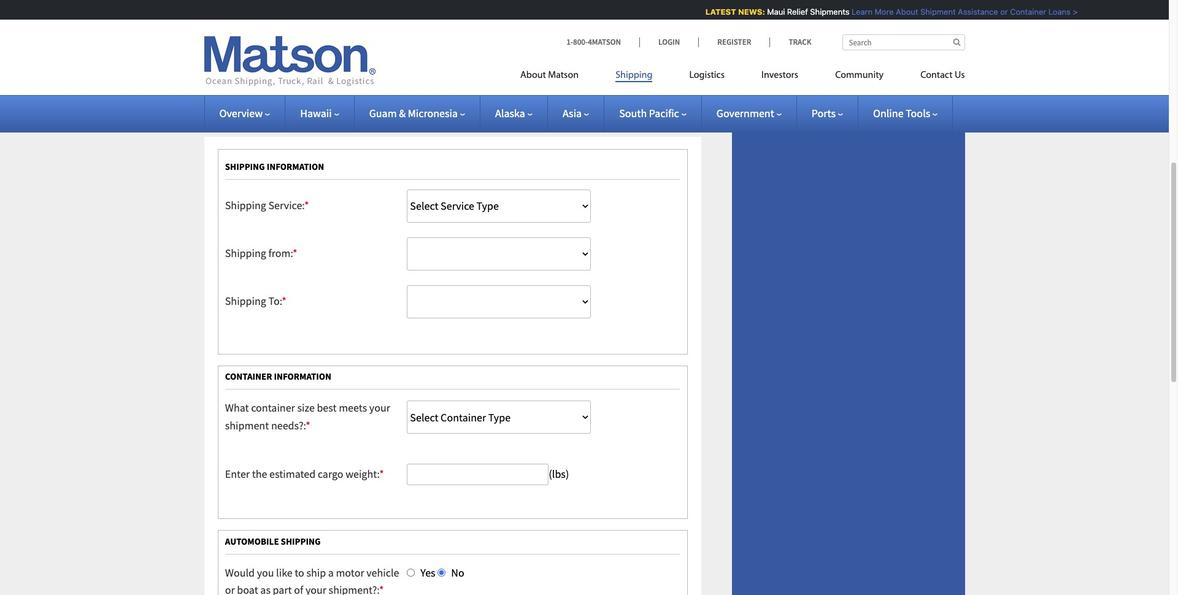 Task type: vqa. For each thing, say whether or not it's contained in the screenshot.
freshness
no



Task type: describe. For each thing, give the bounding box(es) containing it.
maui
[[766, 7, 784, 17]]

rate link
[[757, 1, 777, 15]]

information for container information
[[274, 371, 332, 383]]

the up south
[[623, 91, 639, 105]]

please
[[573, 91, 603, 105]]

1-877-678- 7447
[[204, 43, 680, 75]]

of inside to determine the rate of your specific shipment, please follow the format below. please use the convenient drop-downs and click to identify your specific parameters.
[[305, 91, 314, 105]]

alaska link
[[496, 106, 533, 120]]

1-800-4matson
[[567, 37, 621, 47]]

convenient
[[641, 91, 692, 105]]

1-800-4matson link
[[567, 37, 640, 47]]

please inside to determine the rate of your specific shipment, please follow the format below. please use the convenient drop-downs and click to identify your specific parameters.
[[426, 91, 456, 105]]

center
[[450, 43, 479, 57]]

Search search field
[[843, 34, 965, 50]]

been
[[487, 13, 510, 27]]

community
[[836, 71, 884, 80]]

search image
[[954, 38, 961, 46]]

your inside what container size best meets your shipment needs?:
[[369, 401, 390, 415]]

shipping for shipping service: *
[[225, 198, 266, 213]]

rate
[[757, 1, 777, 15]]

news
[[757, 47, 782, 61]]

ports link
[[812, 106, 844, 120]]

format
[[506, 91, 538, 105]]

for alaska rates please contact our customer support center at alaskacs@matson.com or call
[[204, 43, 631, 57]]

determine
[[218, 91, 265, 105]]

2 horizontal spatial to
[[542, 13, 552, 27]]

online
[[874, 106, 904, 120]]

or left container
[[999, 7, 1007, 17]]

1- for 800-
[[567, 37, 573, 47]]

* for shipping to: *
[[282, 294, 287, 308]]

to/from
[[307, 13, 343, 27]]

1 horizontal spatial and
[[379, 13, 396, 27]]

tools
[[906, 106, 931, 120]]

logistics
[[690, 71, 725, 80]]

and inside to determine the rate of your specific shipment, please follow the format below. please use the convenient drop-downs and click to identify your specific parameters.
[[263, 108, 280, 122]]

learn
[[851, 7, 871, 17]]

about inside top menu navigation
[[521, 71, 546, 80]]

automobile shipping
[[225, 536, 321, 547]]

at
[[481, 43, 491, 57]]

to
[[204, 91, 215, 105]]

cargo
[[318, 467, 344, 481]]

0 horizontal spatial specific
[[340, 91, 375, 105]]

would
[[225, 566, 255, 580]]

loans
[[1048, 7, 1070, 17]]

overview
[[219, 106, 263, 120]]

parameters.
[[415, 108, 471, 122]]

needs?:
[[271, 419, 306, 433]]

1 horizontal spatial specific
[[378, 108, 413, 122]]

blue matson logo with ocean, shipping, truck, rail and logistics written beneath it. image
[[204, 36, 376, 87]]

asia
[[563, 106, 582, 120]]

for
[[204, 43, 219, 57]]

south pacific
[[620, 106, 680, 120]]

or up for alaska rates please contact our customer support center at alaskacs@matson.com or call
[[399, 13, 408, 27]]

to:
[[269, 294, 282, 308]]

asia link
[[563, 106, 589, 120]]

your right identify
[[355, 108, 376, 122]]

easier
[[512, 13, 540, 27]]

downs
[[230, 108, 260, 122]]

government
[[717, 106, 775, 120]]

size
[[297, 401, 315, 415]]

the up click
[[268, 91, 283, 105]]

boat
[[237, 583, 258, 596]]

news link
[[757, 47, 782, 61]]

calculate!
[[554, 13, 599, 27]]

latest
[[704, 7, 735, 17]]

track link
[[770, 37, 812, 47]]

login
[[659, 37, 680, 47]]

* right the cargo
[[380, 467, 384, 481]]

0 vertical spatial alaska
[[221, 43, 251, 57]]

shipping to: *
[[225, 294, 287, 308]]

from:
[[269, 246, 293, 260]]

what container size best meets your shipment needs?:
[[225, 401, 390, 433]]

1 vertical spatial shipping
[[281, 536, 321, 547]]

shipment,
[[377, 91, 424, 105]]

government link
[[717, 106, 782, 120]]

our
[[347, 43, 363, 57]]

support
[[411, 43, 448, 57]]

alaskacs@matson.com link
[[493, 43, 599, 57]]

800-
[[573, 37, 588, 47]]

0 vertical spatial about
[[895, 7, 917, 17]]

use
[[605, 91, 621, 105]]

or left call
[[601, 43, 611, 57]]

tracking
[[757, 24, 796, 38]]

learn more about shipment assistance or container loans > link
[[851, 7, 1077, 17]]

online tools
[[874, 106, 931, 120]]

contact
[[311, 43, 345, 57]]

motor
[[336, 566, 364, 580]]

drop-
[[204, 108, 230, 122]]

enter
[[225, 467, 250, 481]]

shipment
[[919, 7, 955, 17]]

* for shipping from: *
[[293, 246, 298, 260]]

shipping information
[[225, 161, 324, 172]]

container information
[[225, 371, 332, 383]]

you
[[257, 566, 274, 580]]

micronesia
[[408, 106, 458, 120]]

shipping for shipping from: *
[[225, 246, 266, 260]]



Task type: locate. For each thing, give the bounding box(es) containing it.
login link
[[640, 37, 699, 47]]

0 vertical spatial hawaii
[[345, 13, 376, 27]]

1 horizontal spatial alaska
[[496, 106, 525, 120]]

about matson
[[521, 71, 579, 80]]

0 vertical spatial rate
[[287, 13, 305, 27]]

shipping for shipping to: *
[[225, 294, 266, 308]]

shipping up shipping service: *
[[225, 161, 265, 172]]

* down from:
[[282, 294, 287, 308]]

to determine the rate of your specific shipment, please follow the format below. please use the convenient drop-downs and click to identify your specific parameters.
[[204, 91, 692, 122]]

1 horizontal spatial about
[[895, 7, 917, 17]]

1 vertical spatial and
[[263, 108, 280, 122]]

1- inside 1-877-678- 7447
[[631, 43, 640, 57]]

south
[[620, 106, 647, 120]]

ports
[[812, 106, 836, 120]]

of up hawaii link
[[305, 91, 314, 105]]

or
[[999, 7, 1007, 17], [399, 13, 408, 27], [601, 43, 611, 57], [225, 583, 235, 596]]

investors
[[762, 71, 799, 80]]

information for shipping information
[[267, 161, 324, 172]]

information up service:
[[267, 161, 324, 172]]

0 vertical spatial information
[[267, 161, 324, 172]]

south pacific link
[[620, 106, 687, 120]]

1 horizontal spatial hawaii
[[345, 13, 376, 27]]

1 horizontal spatial guam
[[411, 13, 438, 27]]

678-
[[660, 43, 680, 57]]

* down the shipping information
[[304, 198, 309, 213]]

please up micronesia
[[426, 91, 456, 105]]

1 vertical spatial guam
[[369, 106, 397, 120]]

rate
[[287, 13, 305, 27], [285, 91, 303, 105]]

the
[[268, 91, 283, 105], [489, 91, 504, 105], [623, 91, 639, 105], [252, 467, 267, 481]]

alaska
[[221, 43, 251, 57], [496, 106, 525, 120]]

identify
[[318, 108, 353, 122]]

to inside would you like to ship a motor vehicle or boat as part of your shipment?:
[[295, 566, 304, 580]]

None search field
[[843, 34, 965, 50]]

container
[[1009, 7, 1045, 17]]

0 vertical spatial specific
[[340, 91, 375, 105]]

news:
[[737, 7, 764, 17]]

shipping down call
[[616, 71, 653, 80]]

your right meets
[[369, 401, 390, 415]]

specific down shipment, on the top of the page
[[378, 108, 413, 122]]

about up format
[[521, 71, 546, 80]]

hawaii down blue matson logo with ocean, shipping, truck, rail and logistics written beneath it.
[[300, 106, 332, 120]]

* for shipping service: *
[[304, 198, 309, 213]]

(lbs)
[[549, 467, 569, 481]]

1 horizontal spatial of
[[305, 91, 314, 105]]

to inside to determine the rate of your specific shipment, please follow the format below. please use the convenient drop-downs and click to identify your specific parameters.
[[306, 108, 315, 122]]

of
[[305, 91, 314, 105], [294, 583, 303, 596]]

guam & micronesia link
[[369, 106, 465, 120]]

has
[[440, 13, 457, 27]]

pacific
[[649, 106, 680, 120]]

part
[[273, 583, 292, 596]]

shipping inside top menu navigation
[[616, 71, 653, 80]]

shipment?:
[[329, 583, 379, 596]]

shipping for shipping
[[616, 71, 653, 80]]

1 vertical spatial specific
[[378, 108, 413, 122]]

and up customer
[[379, 13, 396, 27]]

1 horizontal spatial to
[[306, 108, 315, 122]]

0 horizontal spatial and
[[263, 108, 280, 122]]

0 horizontal spatial 1-
[[567, 37, 573, 47]]

shipment
[[225, 419, 269, 433]]

your down 'ship'
[[306, 583, 327, 596]]

1 vertical spatial about
[[521, 71, 546, 80]]

of inside would you like to ship a motor vehicle or boat as part of your shipment?:
[[294, 583, 303, 596]]

rate left the "to/from"
[[287, 13, 305, 27]]

None text field
[[407, 464, 549, 485]]

your inside would you like to ship a motor vehicle or boat as part of your shipment?:
[[306, 583, 327, 596]]

investors link
[[744, 64, 817, 90]]

guam
[[411, 13, 438, 27], [369, 106, 397, 120]]

no
[[451, 566, 465, 580]]

1 vertical spatial of
[[294, 583, 303, 596]]

shipping left from:
[[225, 246, 266, 260]]

follow
[[458, 91, 487, 105]]

your up rates
[[264, 13, 285, 27]]

track
[[789, 37, 812, 47]]

1-877-678- 7447 link
[[204, 43, 680, 75]]

information up size
[[274, 371, 332, 383]]

a
[[328, 566, 334, 580]]

1 vertical spatial rate
[[285, 91, 303, 105]]

0 vertical spatial and
[[379, 13, 396, 27]]

0 vertical spatial of
[[305, 91, 314, 105]]

to right easier
[[542, 13, 552, 27]]

alaska right for
[[221, 43, 251, 57]]

4matson
[[588, 37, 621, 47]]

us
[[955, 71, 965, 80]]

1 vertical spatial please
[[426, 91, 456, 105]]

0 vertical spatial to
[[542, 13, 552, 27]]

hawaii
[[345, 13, 376, 27], [300, 106, 332, 120]]

to right click
[[306, 108, 315, 122]]

None radio
[[407, 569, 415, 577], [438, 569, 446, 577], [407, 569, 415, 577], [438, 569, 446, 577]]

1 horizontal spatial please
[[426, 91, 456, 105]]

0 vertical spatial guam
[[411, 13, 438, 27]]

guam left &
[[369, 106, 397, 120]]

tracking link
[[757, 24, 796, 38]]

information
[[267, 161, 324, 172], [274, 371, 332, 383]]

top menu navigation
[[521, 64, 965, 90]]

0 horizontal spatial please
[[279, 43, 309, 57]]

would you like to ship a motor vehicle or boat as part of your shipment?:
[[225, 566, 399, 596]]

* down service:
[[293, 246, 298, 260]]

about matson link
[[521, 64, 597, 90]]

1- for 877-
[[631, 43, 640, 57]]

shipping left service:
[[225, 198, 266, 213]]

online tools link
[[874, 106, 938, 120]]

of right part
[[294, 583, 303, 596]]

0 vertical spatial please
[[279, 43, 309, 57]]

about
[[895, 7, 917, 17], [521, 71, 546, 80]]

weight:
[[346, 467, 380, 481]]

more
[[874, 7, 893, 17]]

0 horizontal spatial about
[[521, 71, 546, 80]]

shipping
[[225, 161, 265, 172], [281, 536, 321, 547]]

0 horizontal spatial guam
[[369, 106, 397, 120]]

1 horizontal spatial 1-
[[631, 43, 640, 57]]

0 horizontal spatial alaska
[[221, 43, 251, 57]]

2 vertical spatial to
[[295, 566, 304, 580]]

and left click
[[263, 108, 280, 122]]

shipments
[[809, 7, 848, 17]]

1- down calculate!
[[567, 37, 573, 47]]

container
[[225, 371, 272, 383]]

1 vertical spatial hawaii
[[300, 106, 332, 120]]

shipping up 'ship'
[[281, 536, 321, 547]]

rate inside to determine the rate of your specific shipment, please follow the format below. please use the convenient drop-downs and click to identify your specific parameters.
[[285, 91, 303, 105]]

the up alaska "link"
[[489, 91, 504, 105]]

1 vertical spatial alaska
[[496, 106, 525, 120]]

call
[[613, 43, 629, 57]]

as
[[261, 583, 271, 596]]

1 horizontal spatial shipping
[[281, 536, 321, 547]]

below.
[[540, 91, 570, 105]]

your up hawaii link
[[317, 91, 338, 105]]

best
[[317, 401, 337, 415]]

to right like
[[295, 566, 304, 580]]

or inside would you like to ship a motor vehicle or boat as part of your shipment?:
[[225, 583, 235, 596]]

about right more
[[895, 7, 917, 17]]

hawaii up our
[[345, 13, 376, 27]]

community link
[[817, 64, 903, 90]]

1- right call
[[631, 43, 640, 57]]

* down size
[[306, 419, 310, 433]]

hawaii link
[[300, 106, 339, 120]]

overview link
[[219, 106, 270, 120]]

logistics link
[[671, 64, 744, 90]]

meets
[[339, 401, 367, 415]]

specific up identify
[[340, 91, 375, 105]]

vehicle
[[367, 566, 399, 580]]

0 horizontal spatial to
[[295, 566, 304, 580]]

&
[[399, 106, 406, 120]]

alaska down format
[[496, 106, 525, 120]]

shipping left to: on the left of the page
[[225, 294, 266, 308]]

the right enter
[[252, 467, 267, 481]]

contact us link
[[903, 64, 965, 90]]

1 vertical spatial to
[[306, 108, 315, 122]]

contact
[[921, 71, 953, 80]]

please
[[279, 43, 309, 57], [426, 91, 456, 105]]

or left "boat"
[[225, 583, 235, 596]]

customer
[[366, 43, 409, 57]]

0 horizontal spatial shipping
[[225, 161, 265, 172]]

shipping service: *
[[225, 198, 309, 213]]

shipping from: *
[[225, 246, 298, 260]]

0 horizontal spatial of
[[294, 583, 303, 596]]

what
[[225, 401, 249, 415]]

1 vertical spatial information
[[274, 371, 332, 383]]

relief
[[786, 7, 807, 17]]

877-
[[640, 43, 660, 57]]

0 horizontal spatial hawaii
[[300, 106, 332, 120]]

rates
[[254, 43, 276, 57]]

container
[[251, 401, 295, 415]]

matson
[[548, 71, 579, 80]]

click
[[282, 108, 304, 122]]

rate up click
[[285, 91, 303, 105]]

please right rates
[[279, 43, 309, 57]]

guam left has
[[411, 13, 438, 27]]

ship
[[307, 566, 326, 580]]

and
[[379, 13, 396, 27], [263, 108, 280, 122]]

0 vertical spatial shipping
[[225, 161, 265, 172]]

your
[[264, 13, 285, 27], [317, 91, 338, 105], [355, 108, 376, 122], [369, 401, 390, 415], [306, 583, 327, 596]]

assistance
[[957, 7, 997, 17]]

service:
[[269, 198, 304, 213]]



